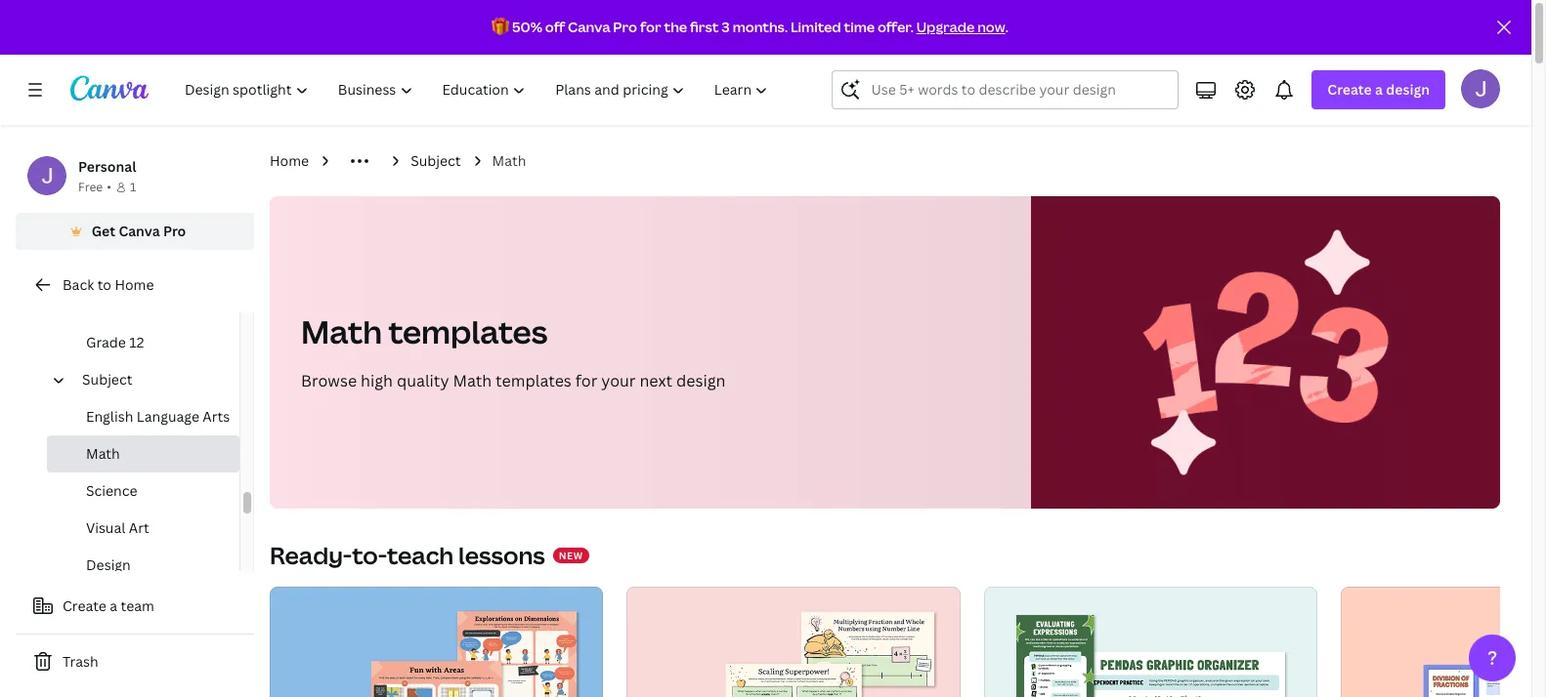 Task type: describe. For each thing, give the bounding box(es) containing it.
back
[[63, 276, 94, 294]]

12
[[129, 333, 144, 352]]

11
[[129, 296, 144, 315]]

to
[[97, 276, 111, 294]]

visual art
[[86, 519, 149, 538]]

math down the english
[[86, 445, 120, 463]]

the
[[664, 18, 687, 36]]

english language arts
[[86, 408, 230, 426]]

art
[[129, 519, 149, 538]]

high
[[361, 370, 393, 392]]

a for design
[[1375, 80, 1383, 99]]

grade 12
[[86, 333, 144, 352]]

get canva pro button
[[16, 213, 254, 250]]

1 horizontal spatial home
[[270, 152, 309, 170]]

science
[[86, 482, 137, 500]]

grade for grade 12
[[86, 333, 126, 352]]

create for create a team
[[63, 597, 106, 616]]

language
[[137, 408, 199, 426]]

home link
[[270, 151, 309, 172]]

team
[[121, 597, 154, 616]]

0 vertical spatial pro
[[613, 18, 637, 36]]

canva inside button
[[119, 222, 160, 240]]

your
[[601, 370, 636, 392]]

create a team button
[[16, 587, 254, 627]]

1 vertical spatial templates
[[496, 370, 572, 392]]

jacob simon image
[[1461, 69, 1500, 109]]

time
[[844, 18, 875, 36]]

quality
[[397, 370, 449, 392]]

personal
[[78, 157, 136, 176]]

design inside dropdown button
[[1386, 80, 1430, 99]]

next
[[640, 370, 673, 392]]

back to home link
[[16, 266, 254, 305]]

back to home
[[63, 276, 154, 294]]

subject button
[[74, 362, 228, 399]]

top level navigation element
[[172, 70, 785, 109]]

english language arts link
[[47, 399, 239, 436]]

offer.
[[878, 18, 914, 36]]

create a team
[[63, 597, 154, 616]]

dividing fractions image
[[1341, 587, 1546, 698]]

free •
[[78, 179, 111, 195]]

to-
[[352, 540, 387, 572]]

subject inside "button"
[[82, 370, 132, 389]]

trash
[[63, 653, 98, 672]]

teach
[[387, 540, 454, 572]]

now
[[978, 18, 1006, 36]]

a for team
[[110, 597, 117, 616]]

upgrade now button
[[917, 18, 1006, 36]]

trash link
[[16, 643, 254, 682]]

1 horizontal spatial canva
[[568, 18, 610, 36]]

create a design
[[1328, 80, 1430, 99]]

🎁 50% off canva pro for the first 3 months. limited time offer. upgrade now .
[[492, 18, 1009, 36]]

browse high quality math templates for your next design
[[301, 370, 726, 392]]

for for the
[[640, 18, 661, 36]]



Task type: locate. For each thing, give the bounding box(es) containing it.
area and perimeter of rectangles image
[[270, 587, 603, 698]]

subject up the english
[[82, 370, 132, 389]]

create a design button
[[1312, 70, 1446, 109]]

visual art link
[[47, 510, 239, 547]]

grade
[[86, 296, 126, 315], [86, 333, 126, 352]]

grade down to
[[86, 296, 126, 315]]

evaluating expressions through pemdas image
[[984, 587, 1318, 698]]

None search field
[[832, 70, 1179, 109]]

subject
[[411, 152, 461, 170], [82, 370, 132, 389]]

lessons
[[459, 540, 545, 572]]

a inside button
[[110, 597, 117, 616]]

1 vertical spatial canva
[[119, 222, 160, 240]]

for left the the
[[640, 18, 661, 36]]

pro left the the
[[613, 18, 637, 36]]

0 vertical spatial design
[[1386, 80, 1430, 99]]

grade 11 link
[[47, 287, 239, 325]]

free
[[78, 179, 103, 195]]

science link
[[47, 473, 239, 510]]

0 horizontal spatial create
[[63, 597, 106, 616]]

1 vertical spatial a
[[110, 597, 117, 616]]

pro up back to home link
[[163, 222, 186, 240]]

create for create a design
[[1328, 80, 1372, 99]]

new
[[559, 549, 583, 563]]

0 vertical spatial canva
[[568, 18, 610, 36]]

get
[[92, 222, 115, 240]]

templates up quality
[[388, 311, 548, 353]]

0 horizontal spatial home
[[115, 276, 154, 294]]

1 horizontal spatial subject
[[411, 152, 461, 170]]

templates
[[388, 311, 548, 353], [496, 370, 572, 392]]

0 vertical spatial create
[[1328, 80, 1372, 99]]

grade 11
[[86, 296, 144, 315]]

canva
[[568, 18, 610, 36], [119, 222, 160, 240]]

0 vertical spatial for
[[640, 18, 661, 36]]

ready-
[[270, 540, 352, 572]]

for for your
[[576, 370, 598, 392]]

1 horizontal spatial design
[[1386, 80, 1430, 99]]

0 horizontal spatial design
[[676, 370, 726, 392]]

math templates
[[301, 311, 548, 353]]

a
[[1375, 80, 1383, 99], [110, 597, 117, 616]]

arts
[[203, 408, 230, 426]]

first
[[690, 18, 719, 36]]

home
[[270, 152, 309, 170], [115, 276, 154, 294]]

0 horizontal spatial subject
[[82, 370, 132, 389]]

1 vertical spatial home
[[115, 276, 154, 294]]

1 horizontal spatial pro
[[613, 18, 637, 36]]

create inside button
[[63, 597, 106, 616]]

1 grade from the top
[[86, 296, 126, 315]]

design right next
[[676, 370, 726, 392]]

create
[[1328, 80, 1372, 99], [63, 597, 106, 616]]

3
[[722, 18, 730, 36]]

months.
[[733, 18, 788, 36]]

browse
[[301, 370, 357, 392]]

🎁
[[492, 18, 509, 36]]

pro inside "get canva pro" button
[[163, 222, 186, 240]]

subject down 'top level navigation' 'element'
[[411, 152, 461, 170]]

1 vertical spatial grade
[[86, 333, 126, 352]]

50%
[[512, 18, 542, 36]]

pro
[[613, 18, 637, 36], [163, 222, 186, 240]]

1
[[130, 179, 136, 195]]

english
[[86, 408, 133, 426]]

for
[[640, 18, 661, 36], [576, 370, 598, 392]]

1 vertical spatial for
[[576, 370, 598, 392]]

0 horizontal spatial pro
[[163, 222, 186, 240]]

0 horizontal spatial canva
[[119, 222, 160, 240]]

off
[[545, 18, 565, 36]]

2 grade from the top
[[86, 333, 126, 352]]

.
[[1006, 18, 1009, 36]]

ready-to-teach lessons
[[270, 540, 545, 572]]

math up browse
[[301, 311, 382, 353]]

grade for grade 11
[[86, 296, 126, 315]]

1 vertical spatial subject
[[82, 370, 132, 389]]

upgrade
[[917, 18, 975, 36]]

math right quality
[[453, 370, 492, 392]]

1 horizontal spatial for
[[640, 18, 661, 36]]

0 vertical spatial home
[[270, 152, 309, 170]]

Search search field
[[871, 71, 1167, 109]]

math down 'top level navigation' 'element'
[[492, 152, 526, 170]]

design left jacob simon image
[[1386, 80, 1430, 99]]

0 vertical spatial a
[[1375, 80, 1383, 99]]

1 vertical spatial design
[[676, 370, 726, 392]]

0 vertical spatial subject
[[411, 152, 461, 170]]

•
[[107, 179, 111, 195]]

grade left 12
[[86, 333, 126, 352]]

math
[[492, 152, 526, 170], [301, 311, 382, 353], [453, 370, 492, 392], [86, 445, 120, 463]]

templates left 'your'
[[496, 370, 572, 392]]

canva right off
[[568, 18, 610, 36]]

0 vertical spatial templates
[[388, 311, 548, 353]]

1 horizontal spatial create
[[1328, 80, 1372, 99]]

multiplication as scaling image
[[627, 587, 961, 698]]

create inside dropdown button
[[1328, 80, 1372, 99]]

0 horizontal spatial for
[[576, 370, 598, 392]]

a inside dropdown button
[[1375, 80, 1383, 99]]

canva right get
[[119, 222, 160, 240]]

grade 12 link
[[47, 325, 239, 362]]

1 vertical spatial pro
[[163, 222, 186, 240]]

1 horizontal spatial a
[[1375, 80, 1383, 99]]

for left 'your'
[[576, 370, 598, 392]]

limited
[[791, 18, 841, 36]]

0 vertical spatial grade
[[86, 296, 126, 315]]

design
[[1386, 80, 1430, 99], [676, 370, 726, 392]]

visual
[[86, 519, 125, 538]]

design link
[[47, 547, 239, 585]]

get canva pro
[[92, 222, 186, 240]]

design
[[86, 556, 131, 575]]

0 horizontal spatial a
[[110, 597, 117, 616]]

1 vertical spatial create
[[63, 597, 106, 616]]



Task type: vqa. For each thing, say whether or not it's contained in the screenshot.
leftmost FOR
yes



